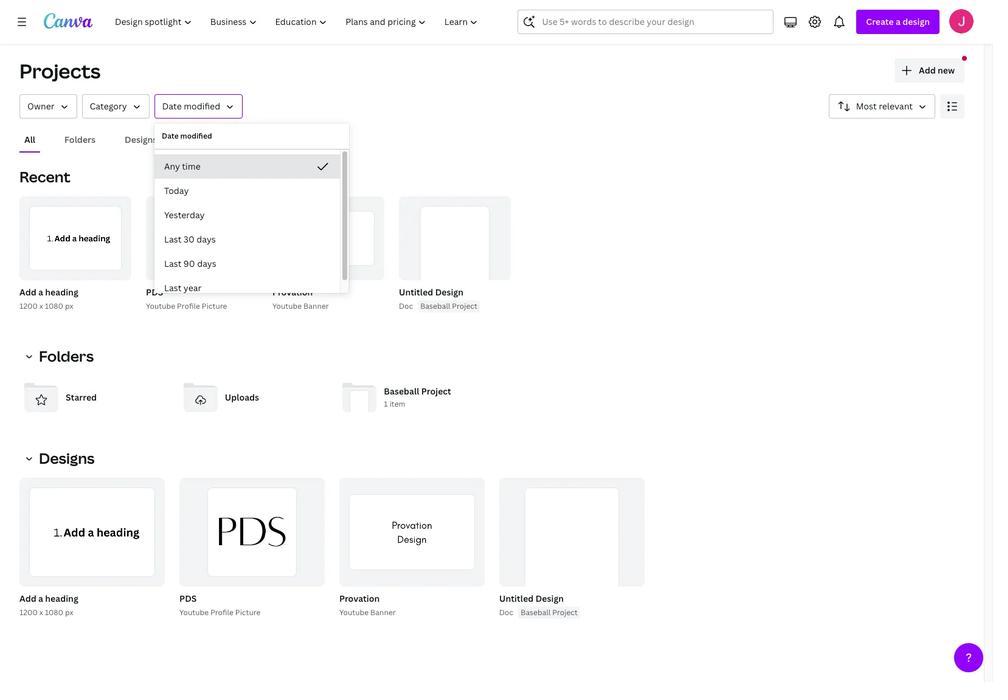 Task type: locate. For each thing, give the bounding box(es) containing it.
1 horizontal spatial provation
[[340, 593, 380, 605]]

2 add a heading 1200 x 1080 px from the top
[[19, 593, 78, 618]]

0 vertical spatial date
[[162, 100, 182, 112]]

0 vertical spatial designs
[[125, 134, 157, 145]]

folders
[[65, 134, 96, 145], [39, 346, 94, 366]]

1 add a heading button from the top
[[19, 285, 78, 301]]

last
[[164, 234, 182, 245], [164, 258, 182, 270], [164, 282, 182, 294]]

1 vertical spatial untitled design
[[500, 593, 564, 605]]

1 vertical spatial doc
[[500, 608, 514, 618]]

last left 30
[[164, 234, 182, 245]]

list box
[[155, 155, 340, 301]]

2
[[119, 267, 123, 275]]

1 vertical spatial project
[[422, 386, 452, 398]]

uploads link
[[179, 376, 328, 420]]

1 vertical spatial untitled design button
[[500, 592, 564, 607]]

0 vertical spatial untitled design
[[399, 287, 464, 298]]

0 horizontal spatial baseball
[[384, 386, 420, 398]]

last inside button
[[164, 258, 182, 270]]

banner for rightmost provation button
[[371, 608, 396, 618]]

pds button
[[146, 285, 163, 301], [180, 592, 197, 607]]

last left "90"
[[164, 258, 182, 270]]

0 vertical spatial baseball project button
[[418, 301, 480, 313]]

1 vertical spatial 1200
[[19, 608, 38, 618]]

1 horizontal spatial baseball
[[421, 301, 451, 312]]

1 vertical spatial design
[[536, 593, 564, 605]]

2 vertical spatial project
[[553, 608, 578, 618]]

1 left of
[[103, 267, 107, 275]]

untitled for untitled design button corresponding to provation button to the left
[[399, 287, 433, 298]]

1 horizontal spatial design
[[536, 593, 564, 605]]

project inside baseball project 1 item
[[422, 386, 452, 398]]

0 vertical spatial provation button
[[273, 285, 313, 301]]

youtube for the pds button related to provation button to the left
[[146, 301, 175, 312]]

baseball project 1 item
[[384, 386, 452, 410]]

untitled design button
[[399, 285, 464, 301], [500, 592, 564, 607]]

0 vertical spatial provation
[[273, 287, 313, 298]]

2 horizontal spatial project
[[553, 608, 578, 618]]

design
[[903, 16, 930, 27]]

0 horizontal spatial picture
[[202, 301, 227, 312]]

0 horizontal spatial project
[[422, 386, 452, 398]]

1 vertical spatial days
[[197, 258, 216, 270]]

owner
[[27, 100, 54, 112]]

today button
[[155, 179, 340, 203]]

0 vertical spatial a
[[896, 16, 901, 27]]

pds youtube profile picture
[[146, 287, 227, 312], [180, 593, 261, 618]]

folders inside dropdown button
[[39, 346, 94, 366]]

picture for the pds button related to provation button to the left
[[202, 301, 227, 312]]

0 horizontal spatial banner
[[304, 301, 329, 312]]

provation
[[273, 287, 313, 298], [340, 593, 380, 605]]

date
[[162, 100, 182, 112], [162, 131, 179, 141]]

1 horizontal spatial provation button
[[340, 592, 380, 607]]

doc
[[399, 301, 413, 312], [500, 608, 514, 618]]

Owner button
[[19, 94, 77, 119]]

any time button
[[155, 155, 340, 179]]

1 vertical spatial banner
[[371, 608, 396, 618]]

1 horizontal spatial picture
[[235, 608, 261, 618]]

today option
[[155, 179, 340, 203]]

2 vertical spatial a
[[38, 593, 43, 605]]

x
[[39, 301, 43, 312], [39, 608, 43, 618]]

any time
[[164, 161, 201, 172]]

all
[[24, 134, 35, 145]]

2 last from the top
[[164, 258, 182, 270]]

30
[[184, 234, 195, 245]]

0 horizontal spatial pds button
[[146, 285, 163, 301]]

baseball inside baseball project 1 item
[[384, 386, 420, 398]]

untitled design for untitled design button corresponding to provation button to the left
[[399, 287, 464, 298]]

Date modified button
[[154, 94, 243, 119]]

1 vertical spatial provation button
[[340, 592, 380, 607]]

uploads
[[225, 392, 259, 403]]

design
[[436, 287, 464, 298], [536, 593, 564, 605]]

1 horizontal spatial designs
[[125, 134, 157, 145]]

1 vertical spatial picture
[[235, 608, 261, 618]]

1 horizontal spatial 1
[[384, 399, 388, 410]]

add a heading button
[[19, 285, 78, 301], [19, 592, 78, 607]]

0 vertical spatial last
[[164, 234, 182, 245]]

1 vertical spatial 1080
[[45, 608, 63, 618]]

youtube
[[146, 301, 175, 312], [273, 301, 302, 312], [180, 608, 209, 618], [340, 608, 369, 618]]

add a heading button for the pds button related to provation button to the left
[[19, 285, 78, 301]]

category
[[90, 100, 127, 112]]

2 vertical spatial add
[[19, 593, 36, 605]]

time
[[182, 161, 201, 172]]

last left year
[[164, 282, 182, 294]]

untitled design button for provation button to the left
[[399, 285, 464, 301]]

0 vertical spatial 1200
[[19, 301, 38, 312]]

1 vertical spatial pds button
[[180, 592, 197, 607]]

px
[[65, 301, 73, 312], [65, 608, 73, 618]]

1 last from the top
[[164, 234, 182, 245]]

provation button
[[273, 285, 313, 301], [340, 592, 380, 607]]

1 vertical spatial pds
[[180, 593, 197, 605]]

0 vertical spatial add
[[920, 65, 936, 76]]

a
[[896, 16, 901, 27], [38, 287, 43, 298], [38, 593, 43, 605]]

add a heading 1200 x 1080 px for the pds button related to rightmost provation button
[[19, 593, 78, 618]]

0 vertical spatial project
[[452, 301, 478, 312]]

0 vertical spatial add a heading 1200 x 1080 px
[[19, 287, 78, 312]]

days inside button
[[197, 234, 216, 245]]

0 vertical spatial pds youtube profile picture
[[146, 287, 227, 312]]

modified inside button
[[184, 100, 220, 112]]

1 horizontal spatial baseball project
[[521, 608, 578, 618]]

2 px from the top
[[65, 608, 73, 618]]

1 add a heading 1200 x 1080 px from the top
[[19, 287, 78, 312]]

1 vertical spatial px
[[65, 608, 73, 618]]

date up any
[[162, 131, 179, 141]]

0 vertical spatial px
[[65, 301, 73, 312]]

1 heading from the top
[[45, 287, 78, 298]]

design for rightmost provation button
[[536, 593, 564, 605]]

modified
[[184, 100, 220, 112], [180, 131, 212, 141]]

project
[[452, 301, 478, 312], [422, 386, 452, 398], [553, 608, 578, 618]]

designs
[[125, 134, 157, 145], [39, 449, 95, 469]]

profile
[[177, 301, 200, 312], [211, 608, 234, 618]]

None search field
[[518, 10, 774, 34]]

today
[[164, 185, 189, 197]]

1 horizontal spatial banner
[[371, 608, 396, 618]]

0 horizontal spatial 1
[[103, 267, 107, 275]]

design for provation button to the left
[[436, 287, 464, 298]]

1080
[[45, 301, 63, 312], [45, 608, 63, 618]]

1 vertical spatial pds youtube profile picture
[[180, 593, 261, 618]]

1 vertical spatial profile
[[211, 608, 234, 618]]

0 vertical spatial banner
[[304, 301, 329, 312]]

year
[[184, 282, 202, 294]]

1 vertical spatial add a heading button
[[19, 592, 78, 607]]

days right "90"
[[197, 258, 216, 270]]

baseball
[[421, 301, 451, 312], [384, 386, 420, 398], [521, 608, 551, 618]]

0 vertical spatial pds button
[[146, 285, 163, 301]]

1 vertical spatial folders
[[39, 346, 94, 366]]

1200
[[19, 301, 38, 312], [19, 608, 38, 618]]

0 horizontal spatial design
[[436, 287, 464, 298]]

last 90 days
[[164, 258, 216, 270]]

1 vertical spatial date modified
[[162, 131, 212, 141]]

date inside date modified button
[[162, 100, 182, 112]]

1 horizontal spatial pds
[[180, 593, 197, 605]]

folders inside button
[[65, 134, 96, 145]]

2 add a heading button from the top
[[19, 592, 78, 607]]

add a heading 1200 x 1080 px
[[19, 287, 78, 312], [19, 593, 78, 618]]

0 vertical spatial modified
[[184, 100, 220, 112]]

0 vertical spatial heading
[[45, 287, 78, 298]]

1 vertical spatial add a heading 1200 x 1080 px
[[19, 593, 78, 618]]

1 vertical spatial designs
[[39, 449, 95, 469]]

0 horizontal spatial provation youtube banner
[[273, 287, 329, 312]]

2 date modified from the top
[[162, 131, 212, 141]]

1 vertical spatial baseball
[[384, 386, 420, 398]]

2 horizontal spatial baseball
[[521, 608, 551, 618]]

days right 30
[[197, 234, 216, 245]]

1 vertical spatial heading
[[45, 593, 78, 605]]

0 vertical spatial date modified
[[162, 100, 220, 112]]

last for last 30 days
[[164, 234, 182, 245]]

date modified
[[162, 100, 220, 112], [162, 131, 212, 141]]

untitled design for rightmost provation button untitled design button
[[500, 593, 564, 605]]

1 of 2
[[103, 267, 123, 275]]

1 vertical spatial a
[[38, 287, 43, 298]]

1 px from the top
[[65, 301, 73, 312]]

baseball project for rightmost baseball project button
[[521, 608, 578, 618]]

2 x from the top
[[39, 608, 43, 618]]

last year option
[[155, 276, 340, 301]]

1 1080 from the top
[[45, 301, 63, 312]]

folders up starred
[[39, 346, 94, 366]]

1 vertical spatial provation
[[340, 593, 380, 605]]

add
[[920, 65, 936, 76], [19, 287, 36, 298], [19, 593, 36, 605]]

0 vertical spatial folders
[[65, 134, 96, 145]]

1 horizontal spatial untitled
[[500, 593, 534, 605]]

2 heading from the top
[[45, 593, 78, 605]]

days
[[197, 234, 216, 245], [197, 258, 216, 270]]

last year
[[164, 282, 202, 294]]

banner for provation button to the left
[[304, 301, 329, 312]]

1 left item
[[384, 399, 388, 410]]

0 vertical spatial days
[[197, 234, 216, 245]]

folders button
[[60, 128, 100, 152]]

new
[[938, 65, 955, 76]]

2 1200 from the top
[[19, 608, 38, 618]]

date right category "button"
[[162, 100, 182, 112]]

1 horizontal spatial untitled design button
[[500, 592, 564, 607]]

1 vertical spatial untitled
[[500, 593, 534, 605]]

folders down category
[[65, 134, 96, 145]]

banner
[[304, 301, 329, 312], [371, 608, 396, 618]]

starred
[[66, 392, 97, 403]]

last inside 'option'
[[164, 282, 182, 294]]

0 vertical spatial baseball project
[[421, 301, 478, 312]]

2 vertical spatial last
[[164, 282, 182, 294]]

2 1080 from the top
[[45, 608, 63, 618]]

heading for provation button to the left
[[45, 287, 78, 298]]

1 vertical spatial baseball project
[[521, 608, 578, 618]]

1
[[103, 267, 107, 275], [384, 399, 388, 410]]

1 date from the top
[[162, 100, 182, 112]]

1 horizontal spatial project
[[452, 301, 478, 312]]

pds youtube profile picture for the pds button related to provation button to the left
[[146, 287, 227, 312]]

untitled
[[399, 287, 433, 298], [500, 593, 534, 605]]

1 1200 from the top
[[19, 301, 38, 312]]

Sort by button
[[829, 94, 936, 119]]

baseball project button
[[418, 301, 480, 313], [519, 607, 581, 620]]

starred link
[[19, 376, 169, 420]]

yesterday button
[[155, 203, 340, 228]]

0 vertical spatial x
[[39, 301, 43, 312]]

add for provation button to the left
[[19, 287, 36, 298]]

folders button
[[19, 344, 101, 369]]

add a heading button for the pds button related to rightmost provation button
[[19, 592, 78, 607]]

provation youtube banner
[[273, 287, 329, 312], [340, 593, 396, 618]]

2 date from the top
[[162, 131, 179, 141]]

1 date modified from the top
[[162, 100, 220, 112]]

1 vertical spatial x
[[39, 608, 43, 618]]

pds
[[146, 287, 163, 298], [180, 593, 197, 605]]

baseball project
[[421, 301, 478, 312], [521, 608, 578, 618]]

1080 for provation button to the left
[[45, 301, 63, 312]]

0 vertical spatial design
[[436, 287, 464, 298]]

last 30 days button
[[155, 228, 340, 252]]

add new button
[[895, 58, 965, 83]]

0 horizontal spatial untitled
[[399, 287, 433, 298]]

0 vertical spatial 1080
[[45, 301, 63, 312]]

0 horizontal spatial baseball project
[[421, 301, 478, 312]]

0 vertical spatial picture
[[202, 301, 227, 312]]

profile for the pds button related to provation button to the left
[[177, 301, 200, 312]]

1 horizontal spatial provation youtube banner
[[340, 593, 396, 618]]

picture
[[202, 301, 227, 312], [235, 608, 261, 618]]

1 vertical spatial add
[[19, 287, 36, 298]]

1080 for rightmost provation button
[[45, 608, 63, 618]]

heading
[[45, 287, 78, 298], [45, 593, 78, 605]]

untitled design
[[399, 287, 464, 298], [500, 593, 564, 605]]

0 vertical spatial profile
[[177, 301, 200, 312]]

0 vertical spatial pds
[[146, 287, 163, 298]]

3 last from the top
[[164, 282, 182, 294]]

0 horizontal spatial pds
[[146, 287, 163, 298]]

1 x from the top
[[39, 301, 43, 312]]

0 horizontal spatial designs
[[39, 449, 95, 469]]

1 horizontal spatial baseball project button
[[519, 607, 581, 620]]

pds for the pds button related to provation button to the left
[[146, 287, 163, 298]]

last for last year
[[164, 282, 182, 294]]

last year button
[[155, 276, 340, 301]]

days inside button
[[197, 258, 216, 270]]

1 horizontal spatial pds button
[[180, 592, 197, 607]]

1 horizontal spatial profile
[[211, 608, 234, 618]]

0 vertical spatial untitled
[[399, 287, 433, 298]]



Task type: describe. For each thing, give the bounding box(es) containing it.
Category button
[[82, 94, 150, 119]]

1200 for the pds button related to provation button to the left
[[19, 301, 38, 312]]

projects
[[19, 58, 101, 84]]

0 vertical spatial doc
[[399, 301, 413, 312]]

provation youtube banner for rightmost provation button
[[340, 593, 396, 618]]

a inside create a design dropdown button
[[896, 16, 901, 27]]

any time option
[[155, 155, 340, 179]]

recent
[[19, 167, 70, 187]]

provation youtube banner for provation button to the left
[[273, 287, 329, 312]]

provation for provation button to the left
[[273, 287, 313, 298]]

px for the pds button related to rightmost provation button
[[65, 608, 73, 618]]

designs inside designs button
[[125, 134, 157, 145]]

date modified inside button
[[162, 100, 220, 112]]

list box containing any time
[[155, 155, 340, 301]]

designs button
[[19, 447, 102, 471]]

1200 for the pds button related to rightmost provation button
[[19, 608, 38, 618]]

add new
[[920, 65, 955, 76]]

px for the pds button related to provation button to the left
[[65, 301, 73, 312]]

last 30 days
[[164, 234, 216, 245]]

create a design button
[[857, 10, 940, 34]]

item
[[390, 399, 406, 410]]

0 horizontal spatial provation button
[[273, 285, 313, 301]]

0 horizontal spatial baseball project button
[[418, 301, 480, 313]]

x for the pds button related to provation button to the left
[[39, 301, 43, 312]]

designs button
[[120, 128, 162, 152]]

days for last 30 days
[[197, 234, 216, 245]]

pds for the pds button related to rightmost provation button
[[180, 593, 197, 605]]

untitled design button for rightmost provation button
[[500, 592, 564, 607]]

a for rightmost provation button
[[38, 593, 43, 605]]

youtube for the pds button related to rightmost provation button
[[180, 608, 209, 618]]

pds button for rightmost provation button
[[180, 592, 197, 607]]

provation for rightmost provation button
[[340, 593, 380, 605]]

most relevant
[[857, 100, 913, 112]]

last 90 days button
[[155, 252, 340, 276]]

days for last 90 days
[[197, 258, 216, 270]]

last for last 90 days
[[164, 258, 182, 270]]

1 vertical spatial modified
[[180, 131, 212, 141]]

picture for the pds button related to rightmost provation button
[[235, 608, 261, 618]]

last 30 days option
[[155, 228, 340, 252]]

youtube for provation button to the left
[[273, 301, 302, 312]]

a for provation button to the left
[[38, 287, 43, 298]]

pds button for provation button to the left
[[146, 285, 163, 301]]

most
[[857, 100, 877, 112]]

all button
[[19, 128, 40, 152]]

designs inside designs dropdown button
[[39, 449, 95, 469]]

create a design
[[867, 16, 930, 27]]

add for rightmost provation button
[[19, 593, 36, 605]]

0 vertical spatial baseball
[[421, 301, 451, 312]]

0 vertical spatial 1
[[103, 267, 107, 275]]

project for baseball project button to the left
[[452, 301, 478, 312]]

untitled for rightmost provation button untitled design button
[[500, 593, 534, 605]]

yesterday
[[164, 209, 205, 221]]

1 horizontal spatial doc
[[500, 608, 514, 618]]

2 vertical spatial baseball
[[521, 608, 551, 618]]

x for the pds button related to rightmost provation button
[[39, 608, 43, 618]]

james peterson image
[[950, 9, 974, 33]]

relevant
[[879, 100, 913, 112]]

top level navigation element
[[107, 10, 489, 34]]

profile for the pds button related to rightmost provation button
[[211, 608, 234, 618]]

90
[[184, 258, 195, 270]]

youtube for rightmost provation button
[[340, 608, 369, 618]]

create
[[867, 16, 894, 27]]

add inside dropdown button
[[920, 65, 936, 76]]

Search search field
[[543, 10, 750, 33]]

yesterday option
[[155, 203, 340, 228]]

add a heading 1200 x 1080 px for the pds button related to provation button to the left
[[19, 287, 78, 312]]

baseball project for baseball project button to the left
[[421, 301, 478, 312]]

pds youtube profile picture for the pds button related to rightmost provation button
[[180, 593, 261, 618]]

project for rightmost baseball project button
[[553, 608, 578, 618]]

1 inside baseball project 1 item
[[384, 399, 388, 410]]

last 90 days option
[[155, 252, 340, 276]]

any
[[164, 161, 180, 172]]

heading for rightmost provation button
[[45, 593, 78, 605]]

of
[[109, 267, 118, 275]]



Task type: vqa. For each thing, say whether or not it's contained in the screenshot.
The Popular Topics: Print , Upload Photos , Resize , Edit Text , Group Elements
no



